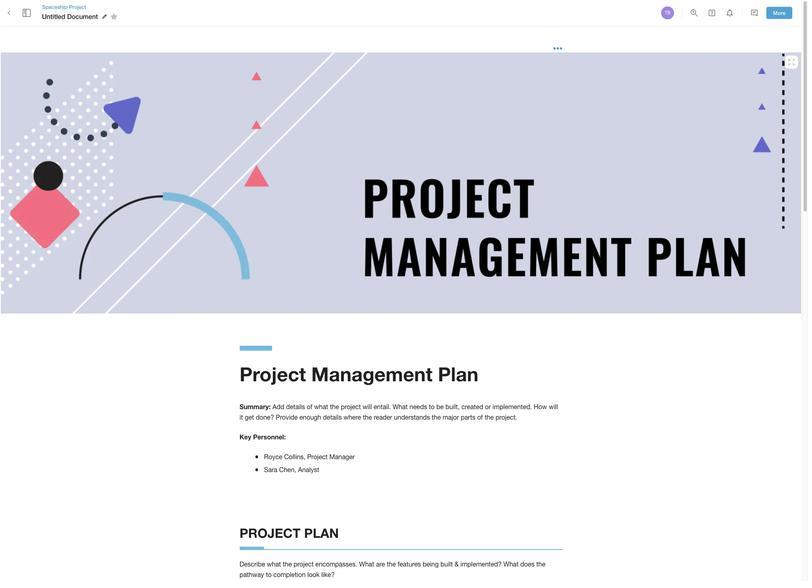 Task type: describe. For each thing, give the bounding box(es) containing it.
project inside add details of what the project will entail. what needs to be built, created or implemented. how will it get done? provide enough details where the reader understands the major parts of the project.
[[341, 403, 361, 411]]

2 horizontal spatial what
[[504, 561, 519, 568]]

0 vertical spatial of
[[307, 403, 313, 411]]

encompasses.
[[316, 561, 358, 568]]

pathway
[[240, 572, 264, 579]]

management
[[311, 363, 433, 386]]

summary:
[[240, 403, 271, 411]]

does
[[521, 561, 535, 568]]

project plan
[[240, 526, 339, 541]]

needs
[[410, 403, 427, 411]]

parts
[[461, 414, 476, 421]]

tb button
[[660, 5, 676, 21]]

completion
[[274, 572, 306, 579]]

project
[[240, 526, 301, 541]]

reader
[[374, 414, 392, 421]]

1 will from the left
[[363, 403, 372, 411]]

project inside "describe what the project encompasses. what are the features being built & implemented? what does the pathway to completion look like?"
[[294, 561, 314, 568]]

1 horizontal spatial of
[[477, 414, 483, 421]]

sara
[[264, 466, 278, 474]]

&
[[455, 561, 459, 568]]

manager
[[330, 453, 355, 461]]

get
[[245, 414, 254, 421]]

royce
[[264, 453, 283, 461]]

spaceship project
[[42, 4, 86, 10]]

built
[[441, 561, 453, 568]]

1 horizontal spatial details
[[323, 414, 342, 421]]

to inside add details of what the project will entail. what needs to be built, created or implemented. how will it get done? provide enough details where the reader understands the major parts of the project.
[[429, 403, 435, 411]]

being
[[423, 561, 439, 568]]

implemented?
[[461, 561, 502, 568]]

what inside add details of what the project will entail. what needs to be built, created or implemented. how will it get done? provide enough details where the reader understands the major parts of the project.
[[314, 403, 328, 411]]

spaceship project link
[[42, 3, 120, 11]]

more button
[[767, 7, 793, 19]]

1 vertical spatial project
[[240, 363, 306, 386]]

0 horizontal spatial what
[[359, 561, 374, 568]]

personnel:
[[253, 433, 286, 441]]

0 horizontal spatial details
[[286, 403, 305, 411]]

what inside "describe what the project encompasses. what are the features being built & implemented? what does the pathway to completion look like?"
[[267, 561, 281, 568]]

project.
[[496, 414, 518, 421]]

plan
[[304, 526, 339, 541]]

untitled document
[[42, 12, 98, 20]]

built,
[[446, 403, 460, 411]]

sara chen, analyst
[[264, 466, 319, 474]]

royce collins, project manager
[[264, 453, 355, 461]]

describe what the project encompasses. what are the features being built & implemented? what does the pathway to completion look like?
[[240, 561, 548, 579]]

key personnel:
[[240, 433, 286, 441]]

enough
[[300, 414, 321, 421]]

describe
[[240, 561, 265, 568]]

are
[[376, 561, 385, 568]]

what inside add details of what the project will entail. what needs to be built, created or implemented. how will it get done? provide enough details where the reader understands the major parts of the project.
[[393, 403, 408, 411]]

like?
[[322, 572, 335, 579]]

add
[[273, 403, 284, 411]]

it
[[240, 414, 243, 421]]



Task type: locate. For each thing, give the bounding box(es) containing it.
what left are
[[359, 561, 374, 568]]

of
[[307, 403, 313, 411], [477, 414, 483, 421]]

1 vertical spatial of
[[477, 414, 483, 421]]

be
[[437, 403, 444, 411]]

collins,
[[284, 453, 306, 461]]

project
[[341, 403, 361, 411], [294, 561, 314, 568]]

plan
[[438, 363, 479, 386]]

1 horizontal spatial to
[[429, 403, 435, 411]]

what up completion
[[267, 561, 281, 568]]

chen,
[[279, 466, 296, 474]]

project up add
[[240, 363, 306, 386]]

tb
[[665, 10, 671, 16]]

project up where
[[341, 403, 361, 411]]

1 horizontal spatial project
[[240, 363, 306, 386]]

details left where
[[323, 414, 342, 421]]

0 horizontal spatial of
[[307, 403, 313, 411]]

0 horizontal spatial to
[[266, 572, 272, 579]]

2 vertical spatial project
[[307, 453, 328, 461]]

understands
[[394, 414, 430, 421]]

will
[[363, 403, 372, 411], [549, 403, 558, 411]]

document
[[67, 12, 98, 20]]

where
[[344, 414, 361, 421]]

1 horizontal spatial what
[[314, 403, 328, 411]]

add details of what the project will entail. what needs to be built, created or implemented. how will it get done? provide enough details where the reader understands the major parts of the project.
[[240, 403, 560, 421]]

untitled
[[42, 12, 65, 20]]

analyst
[[298, 466, 319, 474]]

how
[[534, 403, 547, 411]]

more
[[774, 10, 786, 16]]

details
[[286, 403, 305, 411], [323, 414, 342, 421]]

0 horizontal spatial what
[[267, 561, 281, 568]]

will right how
[[549, 403, 558, 411]]

of up enough
[[307, 403, 313, 411]]

2 horizontal spatial project
[[307, 453, 328, 461]]

1 horizontal spatial will
[[549, 403, 558, 411]]

project up look
[[294, 561, 314, 568]]

project up document
[[69, 4, 86, 10]]

created
[[462, 403, 483, 411]]

1 horizontal spatial project
[[341, 403, 361, 411]]

done?
[[256, 414, 274, 421]]

what up enough
[[314, 403, 328, 411]]

what up understands
[[393, 403, 408, 411]]

spaceship
[[42, 4, 68, 10]]

what
[[393, 403, 408, 411], [359, 561, 374, 568], [504, 561, 519, 568]]

to right the pathway
[[266, 572, 272, 579]]

0 vertical spatial what
[[314, 403, 328, 411]]

entail.
[[374, 403, 391, 411]]

features
[[398, 561, 421, 568]]

project
[[69, 4, 86, 10], [240, 363, 306, 386], [307, 453, 328, 461]]

the
[[330, 403, 339, 411], [363, 414, 372, 421], [432, 414, 441, 421], [485, 414, 494, 421], [283, 561, 292, 568], [387, 561, 396, 568], [537, 561, 546, 568]]

1 horizontal spatial what
[[393, 403, 408, 411]]

to
[[429, 403, 435, 411], [266, 572, 272, 579]]

look
[[308, 572, 320, 579]]

project management plan
[[240, 363, 479, 386]]

project up 'analyst'
[[307, 453, 328, 461]]

to left be
[[429, 403, 435, 411]]

1 vertical spatial project
[[294, 561, 314, 568]]

or
[[485, 403, 491, 411]]

favorite image
[[109, 12, 119, 21]]

will left entail.
[[363, 403, 372, 411]]

key
[[240, 433, 251, 441]]

what
[[314, 403, 328, 411], [267, 561, 281, 568]]

implemented.
[[493, 403, 532, 411]]

0 vertical spatial project
[[341, 403, 361, 411]]

1 vertical spatial to
[[266, 572, 272, 579]]

0 vertical spatial project
[[69, 4, 86, 10]]

of right parts
[[477, 414, 483, 421]]

2 will from the left
[[549, 403, 558, 411]]

0 horizontal spatial project
[[294, 561, 314, 568]]

0 horizontal spatial project
[[69, 4, 86, 10]]

details up provide
[[286, 403, 305, 411]]

to inside "describe what the project encompasses. what are the features being built & implemented? what does the pathway to completion look like?"
[[266, 572, 272, 579]]

0 vertical spatial details
[[286, 403, 305, 411]]

1 vertical spatial details
[[323, 414, 342, 421]]

major
[[443, 414, 459, 421]]

0 horizontal spatial will
[[363, 403, 372, 411]]

what left does
[[504, 561, 519, 568]]

1 vertical spatial what
[[267, 561, 281, 568]]

provide
[[276, 414, 298, 421]]

0 vertical spatial to
[[429, 403, 435, 411]]



Task type: vqa. For each thing, say whether or not it's contained in the screenshot.
top to
yes



